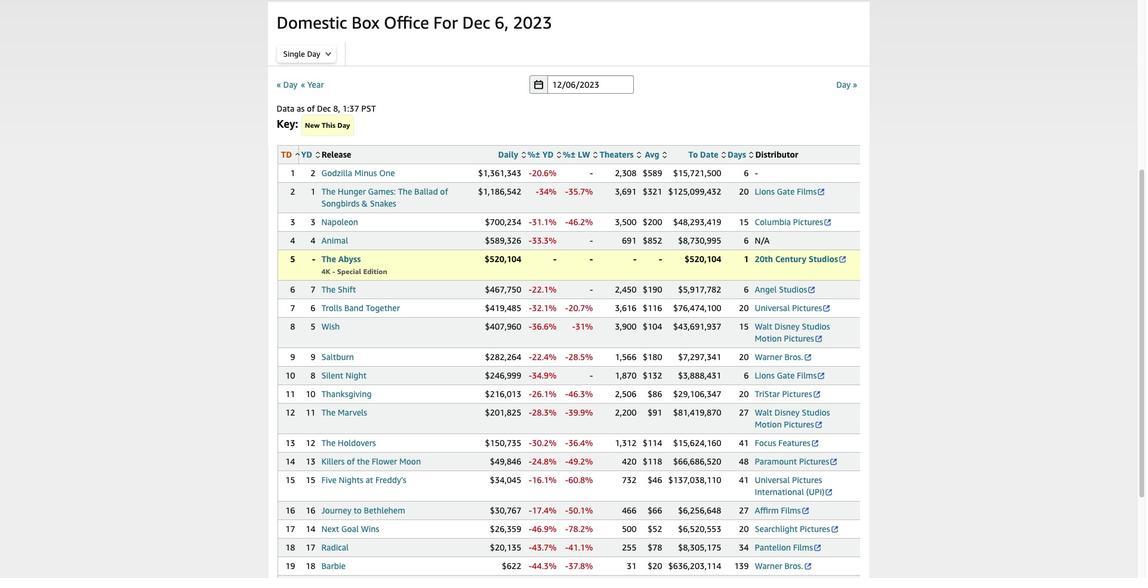 Task type: locate. For each thing, give the bounding box(es) containing it.
warner for 139
[[755, 561, 783, 571]]

pst
[[362, 103, 376, 113]]

1 left 20th
[[744, 254, 749, 264]]

day left dropdown icon
[[307, 49, 321, 59]]

20 down 6 - in the top of the page
[[740, 186, 749, 197]]

0 horizontal spatial 9
[[290, 352, 295, 362]]

as
[[297, 103, 305, 113]]

special
[[337, 267, 362, 276]]

1 warner from the top
[[755, 352, 783, 362]]

pictures for tristar pictures
[[783, 389, 813, 399]]

5 left wish
[[311, 321, 316, 332]]

1 lions from the top
[[755, 186, 775, 197]]

16 for 16 journey to bethlehem
[[306, 505, 316, 515]]

1 vertical spatial 2
[[290, 186, 295, 197]]

-17.4%
[[529, 505, 557, 515]]

0 horizontal spatial 3
[[290, 217, 295, 227]]

disney down tristar pictures link
[[775, 407, 800, 418]]

2 warner bros. link from the top
[[755, 561, 813, 571]]

$20
[[648, 561, 663, 571]]

9 left "9 saltburn"
[[290, 352, 295, 362]]

33.3%
[[532, 235, 557, 245]]

4 for 4
[[290, 235, 295, 245]]

0 vertical spatial 8
[[290, 321, 295, 332]]

1 vertical spatial lions
[[755, 370, 775, 380]]

lions down 6 - in the top of the page
[[755, 186, 775, 197]]

20 for warner bros.
[[740, 352, 749, 362]]

10 up 11 the marvels
[[306, 389, 316, 399]]

1 vertical spatial warner bros. link
[[755, 561, 813, 571]]

0 horizontal spatial 5
[[290, 254, 295, 264]]

1
[[290, 168, 295, 178], [311, 186, 316, 197], [744, 254, 749, 264]]

1 horizontal spatial 4
[[311, 235, 316, 245]]

0 vertical spatial 14
[[286, 456, 295, 466]]

0 vertical spatial 27
[[740, 407, 749, 418]]

1 gate from the top
[[777, 186, 795, 197]]

dec left the 6,
[[463, 13, 491, 32]]

41 down 48
[[740, 475, 749, 485]]

0 vertical spatial walt
[[755, 321, 773, 332]]

night
[[346, 370, 367, 380]]

18 up 19
[[286, 542, 295, 553]]

$91
[[648, 407, 663, 418]]

pantelion
[[755, 542, 791, 553]]

lions gate films for 6
[[755, 370, 817, 380]]

2 vertical spatial of
[[347, 456, 355, 466]]

« day link
[[277, 79, 298, 89]]

41 for universal pictures international (upi)
[[740, 475, 749, 485]]

2,450
[[615, 284, 637, 294]]

2 41 from the top
[[740, 475, 749, 485]]

of
[[307, 103, 315, 113], [440, 186, 448, 197], [347, 456, 355, 466]]

the up songbirds
[[322, 186, 336, 197]]

- for -43.7%
[[529, 542, 532, 553]]

1 walt disney studios motion pictures from the top
[[755, 321, 831, 343]]

- for -20.6%
[[529, 168, 532, 178]]

studios right the century in the top right of the page
[[809, 254, 839, 264]]

1 vertical spatial walt disney studios motion pictures
[[755, 407, 831, 429]]

2 lions from the top
[[755, 370, 775, 380]]

0 horizontal spatial 14
[[286, 456, 295, 466]]

4k
[[322, 267, 331, 276]]

studios
[[809, 254, 839, 264], [779, 284, 808, 294], [802, 321, 831, 332], [802, 407, 831, 418]]

lions gate films up tristar pictures link
[[755, 370, 817, 380]]

of right as
[[307, 103, 315, 113]]

20 for searchlight pictures
[[740, 524, 749, 534]]

1 vertical spatial 13
[[306, 456, 316, 466]]

$150,735
[[485, 438, 522, 448]]

0 horizontal spatial 8
[[290, 321, 295, 332]]

0 horizontal spatial %±
[[528, 149, 541, 159]]

27 for affirm films
[[740, 505, 749, 515]]

to
[[689, 149, 698, 159]]

3 up 4 animal
[[311, 217, 316, 227]]

1 horizontal spatial 17
[[306, 542, 316, 553]]

gate up columbia pictures
[[777, 186, 795, 197]]

pictures inside the "universal pictures international (upi)"
[[793, 475, 823, 485]]

films
[[797, 186, 817, 197], [797, 370, 817, 380], [781, 505, 801, 515], [794, 542, 814, 553]]

1 vertical spatial motion
[[755, 419, 782, 429]]

1 vertical spatial 5
[[311, 321, 316, 332]]

2 16 from the left
[[306, 505, 316, 515]]

0 vertical spatial walt disney studios motion pictures link
[[755, 321, 831, 343]]

1 disney from the top
[[775, 321, 800, 332]]

warner up tristar
[[755, 352, 783, 362]]

pictures right tristar
[[783, 389, 813, 399]]

pictures up features
[[784, 419, 815, 429]]

1 vertical spatial 27
[[740, 505, 749, 515]]

2 horizontal spatial of
[[440, 186, 448, 197]]

1 horizontal spatial 18
[[306, 561, 316, 571]]

1 vertical spatial 1
[[311, 186, 316, 197]]

lions gate films link up columbia pictures
[[755, 186, 826, 197]]

- for -46.3%
[[566, 389, 569, 399]]

day right this
[[338, 121, 350, 130]]

2 motion from the top
[[755, 419, 782, 429]]

1 yd from the left
[[301, 149, 313, 159]]

0 vertical spatial 17
[[286, 524, 295, 534]]

-32.1%
[[529, 303, 557, 313]]

- for -36.4%
[[566, 438, 569, 448]]

4 left animal
[[311, 235, 316, 245]]

1 41 from the top
[[740, 438, 749, 448]]

barbie
[[322, 561, 346, 571]]

1 vertical spatial 7
[[290, 303, 295, 313]]

1 down yd link
[[311, 186, 316, 197]]

1 vertical spatial of
[[440, 186, 448, 197]]

1 horizontal spatial 8
[[311, 370, 316, 380]]

$852
[[643, 235, 663, 245]]

0 vertical spatial 13
[[286, 438, 295, 448]]

abyss
[[338, 254, 361, 264]]

0 vertical spatial warner bros.
[[755, 352, 804, 362]]

0 vertical spatial walt disney studios motion pictures
[[755, 321, 831, 343]]

14 for 14
[[286, 456, 295, 466]]

1 horizontal spatial 3
[[311, 217, 316, 227]]

32.1%
[[532, 303, 557, 313]]

$6,256,648
[[678, 505, 722, 515]]

-35.7%
[[566, 186, 593, 197]]

the abyss link
[[322, 254, 361, 264]]

the inside the - the abyss 4k - special edition
[[322, 254, 336, 264]]

2 bros. from the top
[[785, 561, 804, 571]]

the up killers
[[322, 438, 336, 448]]

22.4%
[[532, 352, 557, 362]]

thanksgiving
[[322, 389, 372, 399]]

- for -34%
[[536, 186, 539, 197]]

warner bros. up tristar pictures in the right bottom of the page
[[755, 352, 804, 362]]

-33.3%
[[529, 235, 557, 245]]

2 walt disney studios motion pictures from the top
[[755, 407, 831, 429]]

7 for 7
[[290, 303, 295, 313]]

- for -26.1%
[[529, 389, 532, 399]]

2 gate from the top
[[777, 370, 795, 380]]

18 barbie
[[306, 561, 346, 571]]

10 thanksgiving
[[306, 389, 372, 399]]

0 vertical spatial 1
[[290, 168, 295, 178]]

$114
[[643, 438, 663, 448]]

0 horizontal spatial dec
[[317, 103, 331, 113]]

0 vertical spatial warner
[[755, 352, 783, 362]]

20 up 34 on the bottom right of the page
[[740, 524, 749, 534]]

the down the 4k
[[322, 284, 336, 294]]

2 27 from the top
[[740, 505, 749, 515]]

$216,013
[[485, 389, 522, 399]]

34
[[740, 542, 749, 553]]

0 vertical spatial gate
[[777, 186, 795, 197]]

1 universal from the top
[[755, 303, 790, 313]]

20 for tristar pictures
[[740, 389, 749, 399]]

%±
[[528, 149, 541, 159], [563, 149, 576, 159]]

0 vertical spatial 5
[[290, 254, 295, 264]]

motion for 27
[[755, 419, 782, 429]]

9 for 9
[[290, 352, 295, 362]]

8 left 5 wish at left
[[290, 321, 295, 332]]

-43.7%
[[529, 542, 557, 553]]

searchlight
[[755, 524, 798, 534]]

godzilla minus one link
[[322, 168, 395, 178]]

- for -60.8%
[[566, 475, 569, 485]]

« up the data
[[277, 79, 281, 89]]

%± for %± lw
[[563, 149, 576, 159]]

dec left 8,
[[317, 103, 331, 113]]

1 vertical spatial 11
[[306, 407, 316, 418]]

walt disney studios motion pictures link down universal pictures link
[[755, 321, 831, 343]]

46.2%
[[569, 217, 593, 227]]

0 vertical spatial motion
[[755, 333, 782, 343]]

- for -28.5%
[[566, 352, 569, 362]]

$1,361,343
[[478, 168, 522, 178]]

2 walt from the top
[[755, 407, 773, 418]]

0 horizontal spatial 16
[[286, 505, 295, 515]]

pantelion films
[[755, 542, 814, 553]]

1 vertical spatial lions gate films
[[755, 370, 817, 380]]

14 left killers
[[286, 456, 295, 466]]

1 %± from the left
[[528, 149, 541, 159]]

-41.1%
[[566, 542, 593, 553]]

studios down universal pictures link
[[802, 321, 831, 332]]

31.1%
[[532, 217, 557, 227]]

1 horizontal spatial 9
[[311, 352, 316, 362]]

7 for 7 the shift
[[311, 284, 316, 294]]

5 20 from the top
[[740, 524, 749, 534]]

2 3 from the left
[[311, 217, 316, 227]]

6 n/a
[[744, 235, 770, 245]]

to
[[354, 505, 362, 515]]

disney for 27
[[775, 407, 800, 418]]

20th century studios link
[[755, 254, 848, 264]]

-31.1%
[[529, 217, 557, 227]]

1 inside "1 the hunger games: the ballad of songbirds & snakes"
[[311, 186, 316, 197]]

1 horizontal spatial 13
[[306, 456, 316, 466]]

1 vertical spatial 8
[[311, 370, 316, 380]]

warner down pantelion
[[755, 561, 783, 571]]

27 left affirm
[[740, 505, 749, 515]]

17 radical
[[306, 542, 349, 553]]

27 right $81,419,870
[[740, 407, 749, 418]]

affirm films
[[755, 505, 801, 515]]

12
[[286, 407, 295, 418], [306, 438, 316, 448]]

pictures up pantelion films link
[[800, 524, 831, 534]]

3 20 from the top
[[740, 352, 749, 362]]

1 vertical spatial lions gate films link
[[755, 370, 826, 380]]

$34,045
[[490, 475, 522, 485]]

%± yd link
[[528, 149, 561, 159]]

motion down universal pictures at the bottom right
[[755, 333, 782, 343]]

19
[[286, 561, 295, 571]]

universal up international
[[755, 475, 790, 485]]

17.4%
[[532, 505, 557, 515]]

4 left 4 animal
[[290, 235, 295, 245]]

1 vertical spatial warner bros.
[[755, 561, 804, 571]]

1 walt from the top
[[755, 321, 773, 332]]

walt disney studios motion pictures link for 27
[[755, 407, 831, 429]]

0 horizontal spatial of
[[307, 103, 315, 113]]

0 horizontal spatial yd
[[301, 149, 313, 159]]

12 left 11 the marvels
[[286, 407, 295, 418]]

6 right the $3,888,431
[[744, 370, 749, 380]]

2 lions gate films from the top
[[755, 370, 817, 380]]

1 lions gate films link from the top
[[755, 186, 826, 197]]

0 horizontal spatial 2
[[290, 186, 295, 197]]

lions gate films link up tristar pictures link
[[755, 370, 826, 380]]

17 up 18 barbie
[[306, 542, 316, 553]]

warner bros. link
[[755, 352, 813, 362], [755, 561, 813, 571]]

0 vertical spatial 18
[[286, 542, 295, 553]]

$81,419,870
[[674, 407, 722, 418]]

studios up universal pictures link
[[779, 284, 808, 294]]

14 left the next
[[306, 524, 316, 534]]

2 lions gate films link from the top
[[755, 370, 826, 380]]

1 « from the left
[[277, 79, 281, 89]]

0 vertical spatial warner bros. link
[[755, 352, 813, 362]]

1 27 from the top
[[740, 407, 749, 418]]

1 horizontal spatial 2
[[311, 168, 316, 178]]

1 horizontal spatial 5
[[311, 321, 316, 332]]

0 vertical spatial bros.
[[785, 352, 804, 362]]

12 for 12
[[286, 407, 295, 418]]

0 horizontal spatial 10
[[286, 370, 295, 380]]

pictures down angel studios link
[[793, 303, 823, 313]]

1 vertical spatial 10
[[306, 389, 316, 399]]

$86
[[648, 389, 663, 399]]

2 %± from the left
[[563, 149, 576, 159]]

18 right 19
[[306, 561, 316, 571]]

1 20 from the top
[[740, 186, 749, 197]]

41 up 48
[[740, 438, 749, 448]]

1 16 from the left
[[286, 505, 295, 515]]

warner bros. down pantelion films
[[755, 561, 804, 571]]

yd left the release
[[301, 149, 313, 159]]

2 warner from the top
[[755, 561, 783, 571]]

0 horizontal spatial «
[[277, 79, 281, 89]]

6 left the trolls
[[311, 303, 316, 313]]

of inside "1 the hunger games: the ballad of songbirds & snakes"
[[440, 186, 448, 197]]

20 left universal pictures at the bottom right
[[740, 303, 749, 313]]

6 down days link
[[744, 168, 749, 178]]

of for moon
[[347, 456, 355, 466]]

motion up 'focus'
[[755, 419, 782, 429]]

- for -17.4%
[[529, 505, 532, 515]]

1 vertical spatial walt
[[755, 407, 773, 418]]

1 vertical spatial 12
[[306, 438, 316, 448]]

9 for 9 saltburn
[[311, 352, 316, 362]]

$1,186,542
[[478, 186, 522, 197]]

universal inside the "universal pictures international (upi)"
[[755, 475, 790, 485]]

0 vertical spatial 11
[[286, 389, 295, 399]]

7 left the trolls
[[290, 303, 295, 313]]

2 4 from the left
[[311, 235, 316, 245]]

1 vertical spatial walt disney studios motion pictures link
[[755, 407, 831, 429]]

0 horizontal spatial 12
[[286, 407, 295, 418]]

9 left saltburn
[[311, 352, 316, 362]]

»
[[853, 79, 858, 89]]

1 vertical spatial 41
[[740, 475, 749, 485]]

3 left 3 napoleon at the left of page
[[290, 217, 295, 227]]

flower
[[372, 456, 397, 466]]

20 right the $7,297,341
[[740, 352, 749, 362]]

walt for 27
[[755, 407, 773, 418]]

« left 'year'
[[301, 79, 305, 89]]

2 for 2 godzilla minus one
[[311, 168, 316, 178]]

1 warner bros. link from the top
[[755, 352, 813, 362]]

universal
[[755, 303, 790, 313], [755, 475, 790, 485]]

- for -31.1%
[[529, 217, 532, 227]]

1 walt disney studios motion pictures link from the top
[[755, 321, 831, 343]]

domestic
[[277, 13, 347, 32]]

of left the the
[[347, 456, 355, 466]]

- for -46.2%
[[566, 217, 569, 227]]

studios down tristar pictures link
[[802, 407, 831, 418]]

2 disney from the top
[[775, 407, 800, 418]]

$520,104 down $589,326
[[485, 254, 522, 264]]

1 horizontal spatial 1
[[311, 186, 316, 197]]

0 horizontal spatial $520,104
[[485, 254, 522, 264]]

yd up 20.6%
[[543, 149, 554, 159]]

- for -78.2%
[[566, 524, 569, 534]]

lions for 6
[[755, 370, 775, 380]]

13 for 13
[[286, 438, 295, 448]]

of for 1:37
[[307, 103, 315, 113]]

gate up tristar pictures link
[[777, 370, 795, 380]]

2 20 from the top
[[740, 303, 749, 313]]

11 for 11
[[286, 389, 295, 399]]

11 left 10 thanksgiving
[[286, 389, 295, 399]]

the left the ballad
[[398, 186, 412, 197]]

- for -44.3%
[[529, 561, 532, 571]]

11 for 11 the marvels
[[306, 407, 316, 418]]

1 horizontal spatial %±
[[563, 149, 576, 159]]

3 for 3
[[290, 217, 295, 227]]

paramount pictures link
[[755, 456, 839, 466]]

16.1%
[[532, 475, 557, 485]]

$520,104 down $8,730,995
[[685, 254, 722, 264]]

13 left killers
[[306, 456, 316, 466]]

1 vertical spatial 18
[[306, 561, 316, 571]]

warner bros. link up tristar pictures in the right bottom of the page
[[755, 352, 813, 362]]

13 left 12 the holdovers
[[286, 438, 295, 448]]

0 vertical spatial 2
[[311, 168, 316, 178]]

disney down universal pictures at the bottom right
[[775, 321, 800, 332]]

data
[[277, 103, 295, 113]]

0 horizontal spatial 13
[[286, 438, 295, 448]]

18
[[286, 542, 295, 553], [306, 561, 316, 571]]

pictures right columbia
[[794, 217, 824, 227]]

1 9 from the left
[[290, 352, 295, 362]]

2 universal from the top
[[755, 475, 790, 485]]

lions up tristar
[[755, 370, 775, 380]]

8
[[290, 321, 295, 332], [311, 370, 316, 380]]

walt down universal pictures at the bottom right
[[755, 321, 773, 332]]

0 horizontal spatial 17
[[286, 524, 295, 534]]

2 walt disney studios motion pictures link from the top
[[755, 407, 831, 429]]

motion for 15
[[755, 333, 782, 343]]

bros. down pantelion films link
[[785, 561, 804, 571]]

20 for lions gate films
[[740, 186, 749, 197]]

1 horizontal spatial 14
[[306, 524, 316, 534]]

data as of dec 8, 1:37 pst
[[277, 103, 376, 113]]

1 vertical spatial warner
[[755, 561, 783, 571]]

saltburn link
[[322, 352, 354, 362]]

0 vertical spatial universal
[[755, 303, 790, 313]]

universal down angel
[[755, 303, 790, 313]]

1 horizontal spatial 11
[[306, 407, 316, 418]]

1 vertical spatial disney
[[775, 407, 800, 418]]

17 up 19
[[286, 524, 295, 534]]

1,566
[[615, 352, 637, 362]]

1 4 from the left
[[290, 235, 295, 245]]

0 vertical spatial 10
[[286, 370, 295, 380]]

lions gate films up columbia pictures
[[755, 186, 817, 197]]

0 vertical spatial lions
[[755, 186, 775, 197]]

1 warner bros. from the top
[[755, 352, 804, 362]]

0 vertical spatial lions gate films
[[755, 186, 817, 197]]

6 -
[[744, 168, 759, 178]]

warner bros. link for 20
[[755, 352, 813, 362]]

«
[[277, 79, 281, 89], [301, 79, 305, 89]]

1 3 from the left
[[290, 217, 295, 227]]

walt disney studios motion pictures up features
[[755, 407, 831, 429]]

27 for walt disney studios motion pictures
[[740, 407, 749, 418]]

7 left the shift link
[[311, 284, 316, 294]]

1 vertical spatial gate
[[777, 370, 795, 380]]

2 9 from the left
[[311, 352, 316, 362]]

angel
[[755, 284, 777, 294]]

1 horizontal spatial 7
[[311, 284, 316, 294]]

18 for 18
[[286, 542, 295, 553]]

1 lions gate films from the top
[[755, 186, 817, 197]]

-20.7%
[[566, 303, 593, 313]]

0 vertical spatial disney
[[775, 321, 800, 332]]

26.1%
[[532, 389, 557, 399]]

walt disney studios motion pictures down universal pictures link
[[755, 321, 831, 343]]

lions gate films for 20
[[755, 186, 817, 197]]

1 bros. from the top
[[785, 352, 804, 362]]

1 vertical spatial 17
[[306, 542, 316, 553]]

bethlehem
[[364, 505, 405, 515]]

walt down tristar
[[755, 407, 773, 418]]

420
[[622, 456, 637, 466]]

%± up -20.6%
[[528, 149, 541, 159]]

$125,099,432
[[669, 186, 722, 197]]

1 horizontal spatial dec
[[463, 13, 491, 32]]

16 journey to bethlehem
[[306, 505, 405, 515]]

1 motion from the top
[[755, 333, 782, 343]]

1 horizontal spatial $520,104
[[685, 254, 722, 264]]

46.3%
[[569, 389, 593, 399]]

2 horizontal spatial 1
[[744, 254, 749, 264]]

20 left tristar
[[740, 389, 749, 399]]

studios for 15
[[802, 321, 831, 332]]

1 horizontal spatial 12
[[306, 438, 316, 448]]

1 left godzilla
[[290, 168, 295, 178]]

- for -36.6%
[[529, 321, 532, 332]]

11 down 10 thanksgiving
[[306, 407, 316, 418]]

1 horizontal spatial «
[[301, 79, 305, 89]]

0 vertical spatial lions gate films link
[[755, 186, 826, 197]]

godzilla
[[322, 168, 353, 178]]

0 vertical spatial 12
[[286, 407, 295, 418]]

pictures up (upi)
[[793, 475, 823, 485]]

of right the ballad
[[440, 186, 448, 197]]

the
[[357, 456, 370, 466]]

warner bros. for 20
[[755, 352, 804, 362]]

0 vertical spatial of
[[307, 103, 315, 113]]

0 horizontal spatial 18
[[286, 542, 295, 553]]

2 vertical spatial 1
[[744, 254, 749, 264]]

$8,305,175
[[678, 542, 722, 553]]

1 vertical spatial 14
[[306, 524, 316, 534]]

1 horizontal spatial 16
[[306, 505, 316, 515]]

8 for 8
[[290, 321, 295, 332]]

%± for %± yd
[[528, 149, 541, 159]]

-46.2%
[[566, 217, 593, 227]]

10 for 10 thanksgiving
[[306, 389, 316, 399]]

0 horizontal spatial 7
[[290, 303, 295, 313]]

the for 11 the marvels
[[322, 407, 336, 418]]

universal for universal pictures
[[755, 303, 790, 313]]

« day « year
[[277, 79, 324, 89]]

warner bros. link down pantelion films
[[755, 561, 813, 571]]

6
[[744, 168, 749, 178], [744, 235, 749, 245], [290, 284, 295, 294], [744, 284, 749, 294], [311, 303, 316, 313], [744, 370, 749, 380]]

4 20 from the top
[[740, 389, 749, 399]]

0 horizontal spatial 4
[[290, 235, 295, 245]]

bros. up tristar pictures link
[[785, 352, 804, 362]]

wins
[[361, 524, 380, 534]]

pictures for searchlight pictures
[[800, 524, 831, 534]]

1 vertical spatial universal
[[755, 475, 790, 485]]

2 godzilla minus one
[[311, 168, 395, 178]]

2 warner bros. from the top
[[755, 561, 804, 571]]



Task type: describe. For each thing, give the bounding box(es) containing it.
films down searchlight pictures link
[[794, 542, 814, 553]]

calendar image
[[535, 80, 544, 89]]

the for 7 the shift
[[322, 284, 336, 294]]

50.1%
[[569, 505, 593, 515]]

walt disney studios motion pictures for 27
[[755, 407, 831, 429]]

n/a
[[755, 235, 770, 245]]

41 for focus features
[[740, 438, 749, 448]]

pictures for universal pictures
[[793, 303, 823, 313]]

20th
[[755, 254, 774, 264]]

Date with format m m/d d/y y y y text field
[[548, 75, 634, 94]]

20 for universal pictures
[[740, 303, 749, 313]]

focus features link
[[755, 438, 820, 448]]

international
[[755, 487, 805, 497]]

tristar
[[755, 389, 780, 399]]

$30,767
[[490, 505, 522, 515]]

studios for 27
[[802, 407, 831, 418]]

avg link
[[645, 149, 667, 159]]

five
[[322, 475, 337, 485]]

- for -50.1%
[[566, 505, 569, 515]]

saltburn
[[322, 352, 354, 362]]

dropdown image
[[325, 51, 331, 56]]

next goal wins link
[[322, 524, 380, 534]]

2,506
[[615, 389, 637, 399]]

13 for 13 killers of the flower moon
[[306, 456, 316, 466]]

$246,999
[[485, 370, 522, 380]]

- for -37.8%
[[566, 561, 569, 571]]

holdovers
[[338, 438, 376, 448]]

lions gate films link for 6
[[755, 370, 826, 380]]

- for -41.1%
[[566, 542, 569, 553]]

- for -32.1%
[[529, 303, 532, 313]]

radical link
[[322, 542, 349, 553]]

(upi)
[[807, 487, 825, 497]]

17 for 17 radical
[[306, 542, 316, 553]]

- for -46.9%
[[529, 524, 532, 534]]

255
[[622, 542, 637, 553]]

five nights at freddy's link
[[322, 475, 407, 485]]

warner bros. for 139
[[755, 561, 804, 571]]

shift
[[338, 284, 356, 294]]

6 left the 7 the shift
[[290, 284, 295, 294]]

5 for 5
[[290, 254, 295, 264]]

films up tristar pictures link
[[797, 370, 817, 380]]

the marvels link
[[322, 407, 367, 418]]

affirm
[[755, 505, 779, 515]]

disney for 15
[[775, 321, 800, 332]]

- for -39.9%
[[566, 407, 569, 418]]

walt disney studios motion pictures for 15
[[755, 321, 831, 343]]

- for -22.4%
[[529, 352, 532, 362]]

pantelion films link
[[755, 542, 823, 553]]

5 wish
[[311, 321, 340, 332]]

2 $520,104 from the left
[[685, 254, 722, 264]]

-28.5%
[[566, 352, 593, 362]]

next
[[322, 524, 339, 534]]

28.3%
[[532, 407, 557, 418]]

the for 12 the holdovers
[[322, 438, 336, 448]]

lions gate films link for 20
[[755, 186, 826, 197]]

8 for 8 silent night
[[311, 370, 316, 380]]

6 left n/a
[[744, 235, 749, 245]]

- for -22.1%
[[529, 284, 532, 294]]

- for -20.7%
[[566, 303, 569, 313]]

columbia pictures
[[755, 217, 824, 227]]

$49,846
[[490, 456, 522, 466]]

to date link
[[689, 149, 726, 159]]

20.6%
[[532, 168, 557, 178]]

36.4%
[[569, 438, 593, 448]]

2 for 2
[[290, 186, 295, 197]]

walt disney studios motion pictures link for 15
[[755, 321, 831, 343]]

$201,825
[[485, 407, 522, 418]]

walt for 15
[[755, 321, 773, 332]]

new this day
[[305, 121, 350, 130]]

$700,234
[[485, 217, 522, 227]]

34%
[[539, 186, 557, 197]]

1 the hunger games: the ballad of songbirds & snakes
[[311, 186, 448, 208]]

3 for 3 napoleon
[[311, 217, 316, 227]]

animal
[[322, 235, 348, 245]]

bros. for 20
[[785, 352, 804, 362]]

- the abyss 4k - special edition
[[312, 254, 388, 276]]

daily
[[498, 149, 519, 159]]

- for -34.9%
[[529, 370, 532, 380]]

universal pictures international (upi) link
[[755, 475, 834, 497]]

pictures for universal pictures international (upi)
[[793, 475, 823, 485]]

1 vertical spatial dec
[[317, 103, 331, 113]]

2,200
[[615, 407, 637, 418]]

6 trolls band together
[[311, 303, 400, 313]]

$190
[[643, 284, 663, 294]]

pictures for columbia pictures
[[794, 217, 824, 227]]

universal for universal pictures international (upi)
[[755, 475, 790, 485]]

31%
[[576, 321, 593, 332]]

gate for 20
[[777, 186, 795, 197]]

- for -33.3%
[[529, 235, 532, 245]]

16 for 16
[[286, 505, 295, 515]]

4 for 4 animal
[[311, 235, 316, 245]]

gate for 6
[[777, 370, 795, 380]]

thanksgiving link
[[322, 389, 372, 399]]

pictures down universal pictures link
[[784, 333, 815, 343]]

6,
[[495, 13, 509, 32]]

- for -49.2%
[[566, 456, 569, 466]]

marvels
[[338, 407, 367, 418]]

films up searchlight pictures
[[781, 505, 801, 515]]

14 for 14 next goal wins
[[306, 524, 316, 534]]

0 vertical spatial dec
[[463, 13, 491, 32]]

35.7%
[[569, 186, 593, 197]]

the for - the abyss 4k - special edition
[[322, 254, 336, 264]]

lions for 20
[[755, 186, 775, 197]]

the for 1 the hunger games: the ballad of songbirds & snakes
[[322, 186, 336, 197]]

studios for 1
[[809, 254, 839, 264]]

searchlight pictures
[[755, 524, 831, 534]]

30.2%
[[532, 438, 557, 448]]

-44.3%
[[529, 561, 557, 571]]

-26.1%
[[529, 389, 557, 399]]

$46
[[648, 475, 663, 485]]

5 for 5 wish
[[311, 321, 316, 332]]

-20.6%
[[529, 168, 557, 178]]

day left »
[[837, 79, 851, 89]]

78.2%
[[569, 524, 593, 534]]

12 for 12 the holdovers
[[306, 438, 316, 448]]

$29,106,347
[[674, 389, 722, 399]]

3,500
[[615, 217, 637, 227]]

12 the holdovers
[[306, 438, 376, 448]]

0 horizontal spatial 1
[[290, 168, 295, 178]]

bros. for 139
[[785, 561, 804, 571]]

day left « year link
[[283, 79, 298, 89]]

universal pictures international (upi)
[[755, 475, 825, 497]]

$419,485
[[485, 303, 522, 313]]

139
[[735, 561, 749, 571]]

%± lw
[[563, 149, 590, 159]]

$321
[[643, 186, 663, 197]]

17 for 17
[[286, 524, 295, 534]]

pictures for paramount pictures
[[800, 456, 830, 466]]

%± yd
[[528, 149, 554, 159]]

$7,297,341
[[678, 352, 722, 362]]

- for -31%
[[572, 321, 576, 332]]

$8,730,995
[[678, 235, 722, 245]]

yd link
[[301, 149, 320, 159]]

theaters
[[600, 149, 634, 159]]

century
[[776, 254, 807, 264]]

paramount pictures
[[755, 456, 830, 466]]

1 $520,104 from the left
[[485, 254, 522, 264]]

angel studios
[[755, 284, 808, 294]]

2 « from the left
[[301, 79, 305, 89]]

&
[[362, 198, 368, 208]]

41.1%
[[569, 542, 593, 553]]

3,900
[[615, 321, 637, 332]]

warner bros. link for 139
[[755, 561, 813, 571]]

$282,264
[[485, 352, 522, 362]]

day » link
[[837, 79, 858, 89]]

universal pictures link
[[755, 303, 832, 313]]

films up the columbia pictures link
[[797, 186, 817, 197]]

- for -16.1%
[[529, 475, 532, 485]]

new
[[305, 121, 320, 130]]

warner for 20
[[755, 352, 783, 362]]

silent
[[322, 370, 343, 380]]

$589,326
[[485, 235, 522, 245]]

key:
[[277, 117, 298, 130]]

60.8%
[[569, 475, 593, 485]]

2 yd from the left
[[543, 149, 554, 159]]

- for -24.8%
[[529, 456, 532, 466]]

18 for 18 barbie
[[306, 561, 316, 571]]

$6,520,553
[[678, 524, 722, 534]]

6 left angel
[[744, 284, 749, 294]]

theaters link
[[600, 149, 641, 159]]



Task type: vqa. For each thing, say whether or not it's contained in the screenshot.
2nd 99.9% from the top of the page
no



